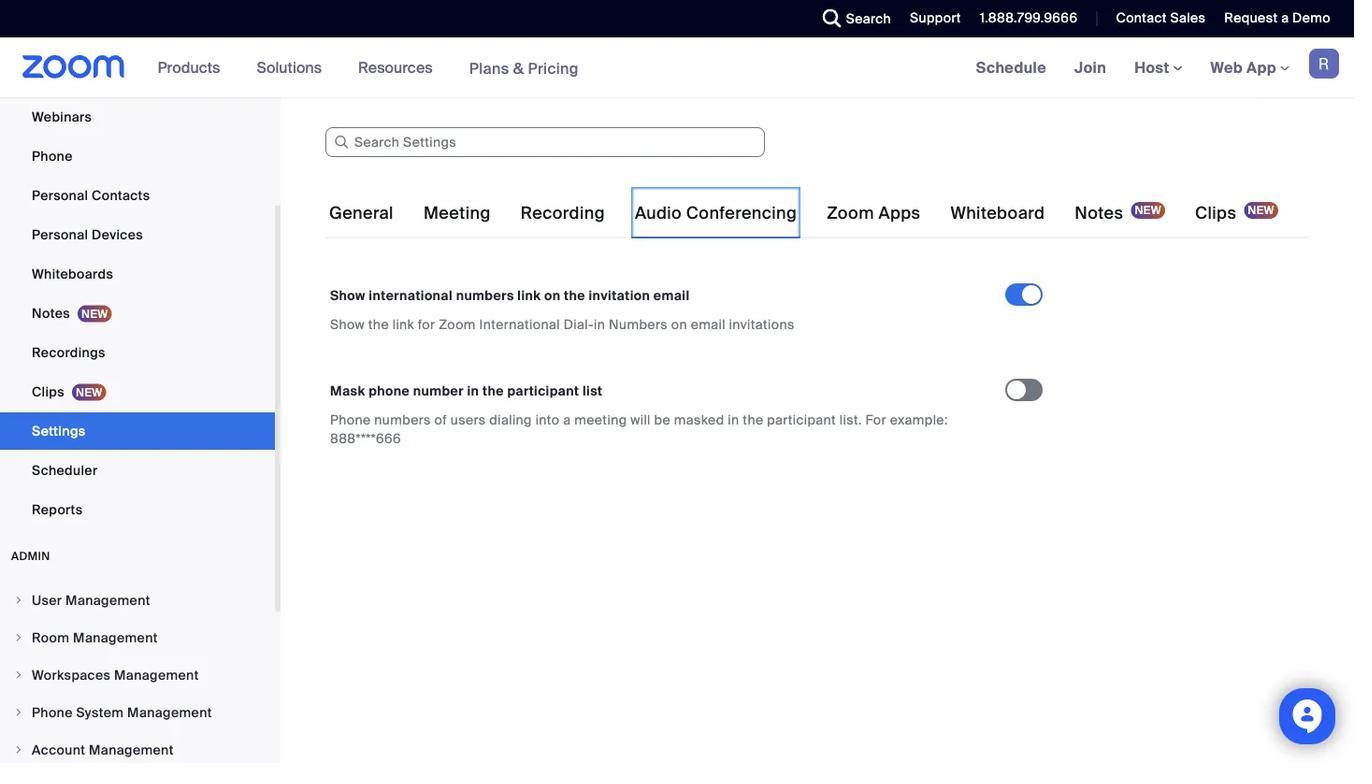 Task type: vqa. For each thing, say whether or not it's contained in the screenshot.
the top Cell
no



Task type: describe. For each thing, give the bounding box(es) containing it.
the up dial-
[[564, 287, 586, 304]]

&
[[513, 58, 524, 78]]

webinars
[[32, 108, 92, 125]]

side navigation navigation
[[0, 0, 281, 764]]

notes inside personal menu menu
[[32, 305, 70, 322]]

room management
[[32, 629, 158, 647]]

will
[[631, 411, 651, 429]]

whiteboards
[[32, 265, 113, 283]]

contacts
[[92, 187, 150, 204]]

join
[[1075, 58, 1107, 77]]

invitations
[[729, 316, 795, 333]]

meeting
[[424, 203, 491, 224]]

settings
[[32, 422, 86, 440]]

personal menu menu
[[0, 0, 275, 531]]

pricing
[[528, 58, 579, 78]]

dialing
[[490, 411, 532, 429]]

demo
[[1293, 9, 1331, 27]]

resources
[[358, 58, 433, 77]]

schedule link
[[963, 37, 1061, 97]]

numbers
[[609, 316, 668, 333]]

show international numbers link on the invitation email
[[330, 287, 690, 304]]

request a demo
[[1225, 9, 1331, 27]]

1 horizontal spatial on
[[672, 316, 688, 333]]

host button
[[1135, 58, 1183, 77]]

devices
[[92, 226, 143, 243]]

1.888.799.9666 button up schedule link
[[980, 9, 1078, 27]]

example:
[[890, 411, 949, 429]]

whiteboard
[[951, 203, 1045, 224]]

management for user management
[[66, 592, 150, 609]]

1.888.799.9666
[[980, 9, 1078, 27]]

0 vertical spatial email
[[654, 287, 690, 304]]

webinars link
[[0, 98, 275, 136]]

notes link
[[0, 295, 275, 332]]

profile picture image
[[1310, 49, 1340, 79]]

web
[[1211, 58, 1244, 77]]

be
[[655, 411, 671, 429]]

zoom apps
[[827, 203, 921, 224]]

meetings navigation
[[963, 37, 1355, 99]]

contact sales
[[1117, 9, 1206, 27]]

0 vertical spatial participant
[[507, 382, 580, 400]]

masked
[[674, 411, 725, 429]]

account
[[32, 742, 85, 759]]

products button
[[158, 37, 229, 97]]

app
[[1247, 58, 1277, 77]]

888****666
[[330, 430, 401, 447]]

in inside the phone numbers of users dialing into a meeting will be masked in the participant list. for example: 888****666
[[728, 411, 740, 429]]

mask
[[330, 382, 365, 400]]

recording
[[521, 203, 605, 224]]

schedule
[[977, 58, 1047, 77]]

mask phone number in the participant list
[[330, 382, 603, 400]]

tabs of my account settings page tab list
[[326, 187, 1283, 240]]

product information navigation
[[144, 37, 593, 99]]

management for account management
[[89, 742, 174, 759]]

plans & pricing
[[469, 58, 579, 78]]

international
[[480, 316, 560, 333]]

scheduler link
[[0, 452, 275, 489]]

for
[[866, 411, 887, 429]]

show for show international numbers link on the invitation email
[[330, 287, 366, 304]]

invitation
[[589, 287, 651, 304]]

dial-
[[564, 316, 594, 333]]

participant inside the phone numbers of users dialing into a meeting will be masked in the participant list. for example: 888****666
[[767, 411, 837, 429]]

clips inside "tabs of my account settings page" tab list
[[1196, 203, 1237, 224]]

products
[[158, 58, 220, 77]]

phone for phone numbers of users dialing into a meeting will be masked in the participant list. for example: 888****666
[[330, 411, 371, 429]]

right image for workspaces management
[[13, 670, 24, 681]]

recordings
[[32, 344, 105, 361]]

Search Settings text field
[[326, 127, 765, 157]]

phone
[[369, 382, 410, 400]]

contact
[[1117, 9, 1168, 27]]

phone link
[[0, 138, 275, 175]]

resources button
[[358, 37, 441, 97]]

0 vertical spatial a
[[1282, 9, 1290, 27]]

reports link
[[0, 491, 275, 529]]

host
[[1135, 58, 1174, 77]]

user management
[[32, 592, 150, 609]]

room management menu item
[[0, 620, 275, 656]]

1 horizontal spatial link
[[518, 287, 541, 304]]

show the link for zoom international dial-in numbers on email invitations
[[330, 316, 795, 333]]

0 vertical spatial on
[[545, 287, 561, 304]]

1.888.799.9666 button up schedule
[[966, 0, 1083, 37]]

show for show the link for zoom international dial-in numbers on email invitations
[[330, 316, 365, 333]]

phone system management
[[32, 704, 212, 721]]

right image for phone system management
[[13, 707, 24, 719]]

right image
[[13, 595, 24, 606]]

solutions
[[257, 58, 322, 77]]

solutions button
[[257, 37, 330, 97]]

management inside the phone system management menu item
[[127, 704, 212, 721]]

phone system management menu item
[[0, 695, 275, 731]]

notes inside "tabs of my account settings page" tab list
[[1075, 203, 1124, 224]]

whiteboards link
[[0, 255, 275, 293]]

search button
[[809, 0, 896, 37]]

number
[[413, 382, 464, 400]]

general
[[329, 203, 394, 224]]

management for room management
[[73, 629, 158, 647]]

audio
[[635, 203, 682, 224]]

personal contacts link
[[0, 177, 275, 214]]

workspaces
[[32, 667, 111, 684]]

phone numbers of users dialing into a meeting will be masked in the participant list. for example: 888****666
[[330, 411, 949, 447]]



Task type: locate. For each thing, give the bounding box(es) containing it.
the down international
[[368, 316, 389, 333]]

support
[[910, 9, 962, 27]]

a left demo in the top right of the page
[[1282, 9, 1290, 27]]

clips
[[1196, 203, 1237, 224], [32, 383, 65, 400]]

audio conferencing
[[635, 203, 797, 224]]

right image inside workspaces management menu item
[[13, 670, 24, 681]]

banner containing products
[[0, 37, 1355, 99]]

notes
[[1075, 203, 1124, 224], [32, 305, 70, 322]]

the up dialing
[[483, 382, 504, 400]]

plans
[[469, 58, 510, 78]]

1 vertical spatial participant
[[767, 411, 837, 429]]

0 vertical spatial phone
[[32, 147, 73, 165]]

a inside the phone numbers of users dialing into a meeting will be masked in the participant list. for example: 888****666
[[563, 411, 571, 429]]

0 vertical spatial link
[[518, 287, 541, 304]]

1 horizontal spatial in
[[594, 316, 606, 333]]

4 right image from the top
[[13, 745, 24, 756]]

phone up account
[[32, 704, 73, 721]]

1 personal from the top
[[32, 187, 88, 204]]

management down the phone system management menu item
[[89, 742, 174, 759]]

1 vertical spatial notes
[[32, 305, 70, 322]]

meeting
[[575, 411, 627, 429]]

right image inside room management menu item
[[13, 633, 24, 644]]

web app button
[[1211, 58, 1290, 77]]

in right masked at the bottom
[[728, 411, 740, 429]]

3 right image from the top
[[13, 707, 24, 719]]

list
[[583, 382, 603, 400]]

0 vertical spatial in
[[594, 316, 606, 333]]

1 horizontal spatial numbers
[[456, 287, 514, 304]]

admin
[[11, 549, 50, 564]]

2 vertical spatial phone
[[32, 704, 73, 721]]

1 show from the top
[[330, 287, 366, 304]]

0 horizontal spatial participant
[[507, 382, 580, 400]]

apps
[[879, 203, 921, 224]]

management inside account management menu item
[[89, 742, 174, 759]]

right image left system
[[13, 707, 24, 719]]

management up the room management
[[66, 592, 150, 609]]

zoom logo image
[[22, 55, 125, 79]]

2 vertical spatial in
[[728, 411, 740, 429]]

phone for phone system management
[[32, 704, 73, 721]]

recordings link
[[0, 334, 275, 371]]

1 horizontal spatial participant
[[767, 411, 837, 429]]

contact sales link
[[1103, 0, 1211, 37], [1117, 9, 1206, 27]]

participant left list.
[[767, 411, 837, 429]]

right image left account
[[13, 745, 24, 756]]

participant up into
[[507, 382, 580, 400]]

0 vertical spatial personal
[[32, 187, 88, 204]]

management up workspaces management
[[73, 629, 158, 647]]

workspaces management menu item
[[0, 658, 275, 693]]

sales
[[1171, 9, 1206, 27]]

request
[[1225, 9, 1279, 27]]

management down room management menu item
[[114, 667, 199, 684]]

0 vertical spatial numbers
[[456, 287, 514, 304]]

web app
[[1211, 58, 1277, 77]]

in up users
[[467, 382, 479, 400]]

system
[[76, 704, 124, 721]]

scheduler
[[32, 462, 98, 479]]

management inside workspaces management menu item
[[114, 667, 199, 684]]

0 horizontal spatial link
[[393, 316, 415, 333]]

admin menu menu
[[0, 583, 275, 764]]

show left international
[[330, 287, 366, 304]]

request a demo link
[[1211, 0, 1355, 37], [1225, 9, 1331, 27]]

1 vertical spatial phone
[[330, 411, 371, 429]]

0 horizontal spatial a
[[563, 411, 571, 429]]

numbers
[[456, 287, 514, 304], [375, 411, 431, 429]]

show up "mask"
[[330, 316, 365, 333]]

1 horizontal spatial email
[[691, 316, 726, 333]]

right image for room management
[[13, 633, 24, 644]]

room
[[32, 629, 70, 647]]

conferencing
[[687, 203, 797, 224]]

in
[[594, 316, 606, 333], [467, 382, 479, 400], [728, 411, 740, 429]]

0 horizontal spatial notes
[[32, 305, 70, 322]]

clips inside clips link
[[32, 383, 65, 400]]

personal up whiteboards
[[32, 226, 88, 243]]

0 horizontal spatial numbers
[[375, 411, 431, 429]]

user
[[32, 592, 62, 609]]

users
[[451, 411, 486, 429]]

right image inside account management menu item
[[13, 745, 24, 756]]

0 horizontal spatial on
[[545, 287, 561, 304]]

management
[[66, 592, 150, 609], [73, 629, 158, 647], [114, 667, 199, 684], [127, 704, 212, 721], [89, 742, 174, 759]]

0 horizontal spatial email
[[654, 287, 690, 304]]

personal for personal contacts
[[32, 187, 88, 204]]

personal inside "link"
[[32, 187, 88, 204]]

show
[[330, 287, 366, 304], [330, 316, 365, 333]]

numbers up international
[[456, 287, 514, 304]]

the inside the phone numbers of users dialing into a meeting will be masked in the participant list. for example: 888****666
[[743, 411, 764, 429]]

1 vertical spatial link
[[393, 316, 415, 333]]

personal devices link
[[0, 216, 275, 254]]

of
[[435, 411, 447, 429]]

1 horizontal spatial a
[[1282, 9, 1290, 27]]

zoom right for
[[439, 316, 476, 333]]

1 vertical spatial in
[[467, 382, 479, 400]]

1 horizontal spatial clips
[[1196, 203, 1237, 224]]

the
[[564, 287, 586, 304], [368, 316, 389, 333], [483, 382, 504, 400], [743, 411, 764, 429]]

into
[[536, 411, 560, 429]]

management inside room management menu item
[[73, 629, 158, 647]]

1 vertical spatial numbers
[[375, 411, 431, 429]]

on
[[545, 287, 561, 304], [672, 316, 688, 333]]

account management menu item
[[0, 733, 275, 764]]

international
[[369, 287, 453, 304]]

a right into
[[563, 411, 571, 429]]

numbers inside the phone numbers of users dialing into a meeting will be masked in the participant list. for example: 888****666
[[375, 411, 431, 429]]

personal contacts
[[32, 187, 150, 204]]

0 horizontal spatial clips
[[32, 383, 65, 400]]

0 vertical spatial zoom
[[827, 203, 875, 224]]

2 horizontal spatial in
[[728, 411, 740, 429]]

1 right image from the top
[[13, 633, 24, 644]]

1 vertical spatial personal
[[32, 226, 88, 243]]

1 vertical spatial clips
[[32, 383, 65, 400]]

1 horizontal spatial zoom
[[827, 203, 875, 224]]

link up international
[[518, 287, 541, 304]]

2 show from the top
[[330, 316, 365, 333]]

zoom left apps
[[827, 203, 875, 224]]

right image left workspaces at the left
[[13, 670, 24, 681]]

settings link
[[0, 413, 275, 450]]

on up show the link for zoom international dial-in numbers on email invitations
[[545, 287, 561, 304]]

email
[[654, 287, 690, 304], [691, 316, 726, 333]]

plans & pricing link
[[469, 58, 579, 78], [469, 58, 579, 78]]

1 vertical spatial a
[[563, 411, 571, 429]]

personal for personal devices
[[32, 226, 88, 243]]

clips link
[[0, 373, 275, 411]]

1 vertical spatial zoom
[[439, 316, 476, 333]]

email left invitations
[[691, 316, 726, 333]]

the right masked at the bottom
[[743, 411, 764, 429]]

personal devices
[[32, 226, 143, 243]]

phone for phone
[[32, 147, 73, 165]]

management up account management menu item
[[127, 704, 212, 721]]

2 right image from the top
[[13, 670, 24, 681]]

management inside user management menu item
[[66, 592, 150, 609]]

search
[[847, 10, 892, 27]]

1 vertical spatial email
[[691, 316, 726, 333]]

phone down webinars
[[32, 147, 73, 165]]

link
[[518, 287, 541, 304], [393, 316, 415, 333]]

on right numbers on the left top of page
[[672, 316, 688, 333]]

workspaces management
[[32, 667, 199, 684]]

banner
[[0, 37, 1355, 99]]

phone inside menu item
[[32, 704, 73, 721]]

zoom inside "tabs of my account settings page" tab list
[[827, 203, 875, 224]]

1 horizontal spatial notes
[[1075, 203, 1124, 224]]

phone inside the phone numbers of users dialing into a meeting will be masked in the participant list. for example: 888****666
[[330, 411, 371, 429]]

0 vertical spatial show
[[330, 287, 366, 304]]

phone inside 'phone' link
[[32, 147, 73, 165]]

numbers down phone
[[375, 411, 431, 429]]

for
[[418, 316, 435, 333]]

1 vertical spatial on
[[672, 316, 688, 333]]

reports
[[32, 501, 83, 518]]

right image left room
[[13, 633, 24, 644]]

1.888.799.9666 button
[[966, 0, 1083, 37], [980, 9, 1078, 27]]

2 personal from the top
[[32, 226, 88, 243]]

support link
[[896, 0, 966, 37], [910, 9, 962, 27]]

0 vertical spatial clips
[[1196, 203, 1237, 224]]

personal up "personal devices"
[[32, 187, 88, 204]]

right image
[[13, 633, 24, 644], [13, 670, 24, 681], [13, 707, 24, 719], [13, 745, 24, 756]]

link left for
[[393, 316, 415, 333]]

email up numbers on the left top of page
[[654, 287, 690, 304]]

account management
[[32, 742, 174, 759]]

participant
[[507, 382, 580, 400], [767, 411, 837, 429]]

a
[[1282, 9, 1290, 27], [563, 411, 571, 429]]

personal
[[32, 187, 88, 204], [32, 226, 88, 243]]

0 horizontal spatial zoom
[[439, 316, 476, 333]]

in down invitation at the top of the page
[[594, 316, 606, 333]]

right image inside the phone system management menu item
[[13, 707, 24, 719]]

1 vertical spatial show
[[330, 316, 365, 333]]

list.
[[840, 411, 863, 429]]

0 vertical spatial notes
[[1075, 203, 1124, 224]]

management for workspaces management
[[114, 667, 199, 684]]

0 horizontal spatial in
[[467, 382, 479, 400]]

join link
[[1061, 37, 1121, 97]]

right image for account management
[[13, 745, 24, 756]]

user management menu item
[[0, 583, 275, 618]]

phone up 888****666
[[330, 411, 371, 429]]



